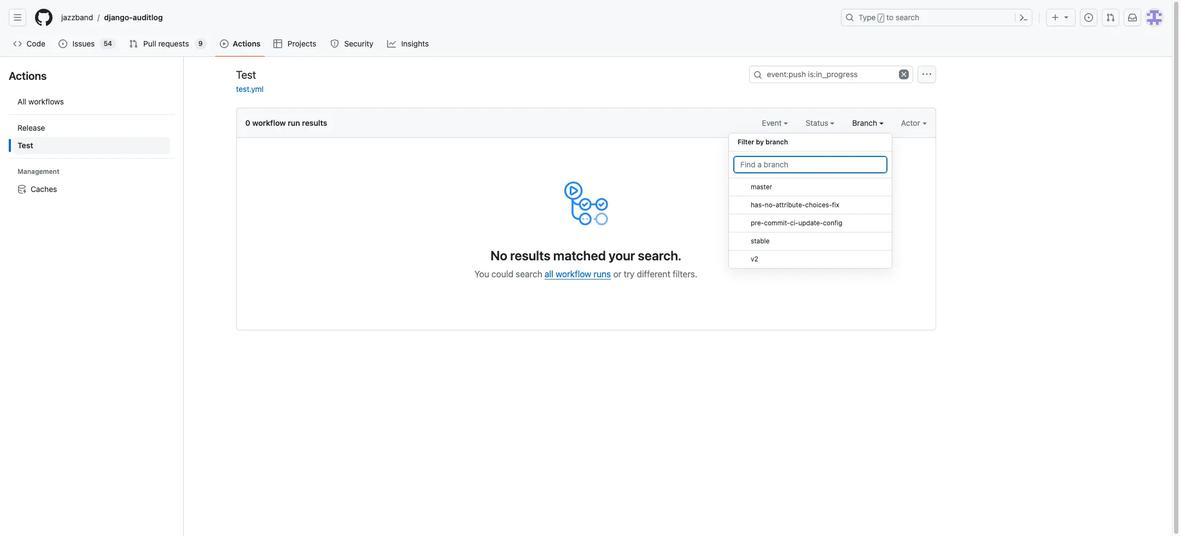 Task type: vqa. For each thing, say whether or not it's contained in the screenshot.
the bottommost Why am I seeing this? image
no



Task type: describe. For each thing, give the bounding box(es) containing it.
Find a branch text field
[[734, 156, 888, 173]]

test.yml
[[236, 84, 264, 94]]

type / to search
[[859, 13, 920, 22]]

/ for type
[[880, 14, 884, 22]]

choices-
[[806, 201, 833, 209]]

search image
[[754, 71, 763, 79]]

graph image
[[388, 39, 396, 48]]

v2
[[751, 255, 759, 263]]

ci-
[[791, 219, 799, 227]]

master
[[751, 183, 773, 191]]

menu containing filter by branch
[[729, 129, 893, 277]]

django-auditlog link
[[100, 9, 167, 26]]

pre-
[[751, 219, 765, 227]]

list containing all workflows
[[9, 89, 175, 202]]

caches link
[[13, 181, 170, 198]]

django-
[[104, 13, 133, 22]]

code link
[[9, 36, 50, 52]]

config
[[824, 219, 843, 227]]

projects link
[[269, 36, 322, 52]]

1 horizontal spatial results
[[511, 248, 551, 263]]

security link
[[326, 36, 379, 52]]

code
[[27, 39, 45, 48]]

jazzband link
[[57, 9, 98, 26]]

/ for jazzband
[[98, 13, 100, 22]]

actor button
[[902, 117, 927, 129]]

you could search all workflow runs or try different filters.
[[475, 269, 698, 279]]

plus image
[[1052, 13, 1061, 22]]

list containing jazzband
[[57, 9, 835, 26]]

stable
[[751, 237, 770, 245]]

by
[[757, 138, 764, 146]]

no results matched your search.
[[491, 248, 682, 263]]

status
[[806, 118, 831, 128]]

matched
[[554, 248, 606, 263]]

filter workflows element
[[13, 119, 170, 154]]

event button
[[762, 117, 789, 129]]

or
[[614, 269, 622, 279]]

commit-
[[765, 219, 791, 227]]

actions link
[[215, 36, 265, 52]]

insights link
[[383, 36, 434, 52]]

pre-commit-ci-update-config button
[[729, 215, 892, 233]]

play image
[[220, 39, 229, 48]]

code image
[[13, 39, 22, 48]]

0 vertical spatial workflow
[[252, 118, 286, 128]]

0 horizontal spatial search
[[516, 269, 543, 279]]

fix
[[833, 201, 840, 209]]

all workflow runs link
[[545, 269, 611, 279]]

test.yml link
[[236, 84, 264, 94]]

runs
[[594, 269, 611, 279]]

pull
[[143, 39, 156, 48]]

branch
[[766, 138, 789, 146]]

caches
[[31, 184, 57, 194]]



Task type: locate. For each thing, give the bounding box(es) containing it.
actions up all
[[9, 69, 47, 82]]

0 horizontal spatial issue opened image
[[59, 39, 68, 48]]

/ left to
[[880, 14, 884, 22]]

git pull request image
[[1107, 13, 1116, 22], [129, 39, 138, 48]]

jazzband / django-auditlog
[[61, 13, 163, 22]]

shield image
[[331, 39, 339, 48]]

1 vertical spatial results
[[511, 248, 551, 263]]

0 horizontal spatial workflow
[[252, 118, 286, 128]]

test link
[[13, 137, 170, 154]]

results up the all
[[511, 248, 551, 263]]

pull requests
[[143, 39, 189, 48]]

workflows
[[28, 97, 64, 106]]

0 horizontal spatial git pull request image
[[129, 39, 138, 48]]

0 vertical spatial search
[[896, 13, 920, 22]]

issue opened image left issues
[[59, 39, 68, 48]]

1 vertical spatial git pull request image
[[129, 39, 138, 48]]

1 horizontal spatial issue opened image
[[1085, 13, 1094, 22]]

actions
[[233, 39, 261, 48], [9, 69, 47, 82]]

your
[[609, 248, 636, 263]]

no
[[491, 248, 508, 263]]

all workflows link
[[13, 93, 170, 111]]

has-no-attribute-choices-fix button
[[729, 196, 892, 215]]

security
[[344, 39, 374, 48]]

event
[[762, 118, 784, 128]]

0 vertical spatial actions
[[233, 39, 261, 48]]

different
[[637, 269, 671, 279]]

1 horizontal spatial search
[[896, 13, 920, 22]]

all
[[545, 269, 554, 279]]

1 vertical spatial test
[[18, 141, 33, 150]]

run
[[288, 118, 300, 128]]

0 horizontal spatial /
[[98, 13, 100, 22]]

has-
[[751, 201, 765, 209]]

requests
[[158, 39, 189, 48]]

to
[[887, 13, 894, 22]]

test
[[236, 68, 256, 81], [18, 141, 33, 150]]

filter by branch
[[738, 138, 789, 146]]

issues
[[72, 39, 95, 48]]

master button
[[729, 178, 892, 196]]

workflow right 0
[[252, 118, 286, 128]]

attribute-
[[776, 201, 806, 209]]

branch
[[853, 118, 880, 128]]

1 vertical spatial actions
[[9, 69, 47, 82]]

git pull request image left notifications image at the right of the page
[[1107, 13, 1116, 22]]

status button
[[806, 117, 835, 129]]

1 vertical spatial list
[[9, 89, 175, 202]]

search
[[896, 13, 920, 22], [516, 269, 543, 279]]

command palette image
[[1020, 13, 1029, 22]]

search.
[[638, 248, 682, 263]]

release link
[[13, 119, 170, 137]]

0 vertical spatial git pull request image
[[1107, 13, 1116, 22]]

all workflows
[[18, 97, 64, 106]]

results right run
[[302, 118, 328, 128]]

git pull request image left pull
[[129, 39, 138, 48]]

filters.
[[673, 269, 698, 279]]

menu
[[729, 129, 893, 277]]

0 vertical spatial test
[[236, 68, 256, 81]]

1 horizontal spatial actions
[[233, 39, 261, 48]]

github actions image
[[564, 182, 608, 225]]

1 horizontal spatial workflow
[[556, 269, 592, 279]]

1 vertical spatial issue opened image
[[59, 39, 68, 48]]

update-
[[799, 219, 824, 227]]

actor
[[902, 118, 923, 128]]

clear filters image
[[899, 69, 909, 79]]

issue opened image
[[1085, 13, 1094, 22], [59, 39, 68, 48]]

0 workflow run results
[[245, 118, 328, 128]]

/
[[98, 13, 100, 22], [880, 14, 884, 22]]

show workflow options image
[[923, 70, 932, 79]]

1 vertical spatial search
[[516, 269, 543, 279]]

results
[[302, 118, 328, 128], [511, 248, 551, 263]]

1 horizontal spatial /
[[880, 14, 884, 22]]

test inside filter workflows element
[[18, 141, 33, 150]]

0 vertical spatial results
[[302, 118, 328, 128]]

homepage image
[[35, 9, 53, 26]]

auditlog
[[133, 13, 163, 22]]

all
[[18, 97, 26, 106]]

workflow
[[252, 118, 286, 128], [556, 269, 592, 279]]

type
[[859, 13, 876, 22]]

workflow down the matched
[[556, 269, 592, 279]]

1 horizontal spatial git pull request image
[[1107, 13, 1116, 22]]

stable button
[[729, 233, 892, 251]]

pre-commit-ci-update-config
[[751, 219, 843, 227]]

None search field
[[749, 66, 914, 83]]

0 vertical spatial issue opened image
[[1085, 13, 1094, 22]]

search right to
[[896, 13, 920, 22]]

test up test.yml at left
[[236, 68, 256, 81]]

notifications image
[[1129, 13, 1138, 22]]

0 horizontal spatial actions
[[9, 69, 47, 82]]

1 vertical spatial workflow
[[556, 269, 592, 279]]

/ inside jazzband / django-auditlog
[[98, 13, 100, 22]]

/ left django-
[[98, 13, 100, 22]]

0 horizontal spatial results
[[302, 118, 328, 128]]

0 vertical spatial list
[[57, 9, 835, 26]]

search left the all
[[516, 269, 543, 279]]

git pull request image for bottom issue opened icon
[[129, 39, 138, 48]]

0
[[245, 118, 250, 128]]

management
[[18, 167, 59, 176]]

triangle down image
[[1063, 13, 1071, 21]]

v2 button
[[729, 251, 892, 269]]

jazzband
[[61, 13, 93, 22]]

issue opened image right triangle down icon
[[1085, 13, 1094, 22]]

release
[[18, 123, 45, 132]]

projects
[[288, 39, 317, 48]]

you
[[475, 269, 490, 279]]

list
[[57, 9, 835, 26], [9, 89, 175, 202]]

54
[[104, 39, 112, 48]]

9
[[199, 39, 203, 48]]

/ inside 'type / to search'
[[880, 14, 884, 22]]

0 horizontal spatial test
[[18, 141, 33, 150]]

try
[[624, 269, 635, 279]]

test down 'release'
[[18, 141, 33, 150]]

filter
[[738, 138, 755, 146]]

no-
[[765, 201, 776, 209]]

insights
[[402, 39, 429, 48]]

has-no-attribute-choices-fix
[[751, 201, 840, 209]]

actions right play image
[[233, 39, 261, 48]]

1 horizontal spatial test
[[236, 68, 256, 81]]

could
[[492, 269, 514, 279]]

table image
[[274, 39, 283, 48]]

git pull request image for the right issue opened icon
[[1107, 13, 1116, 22]]



